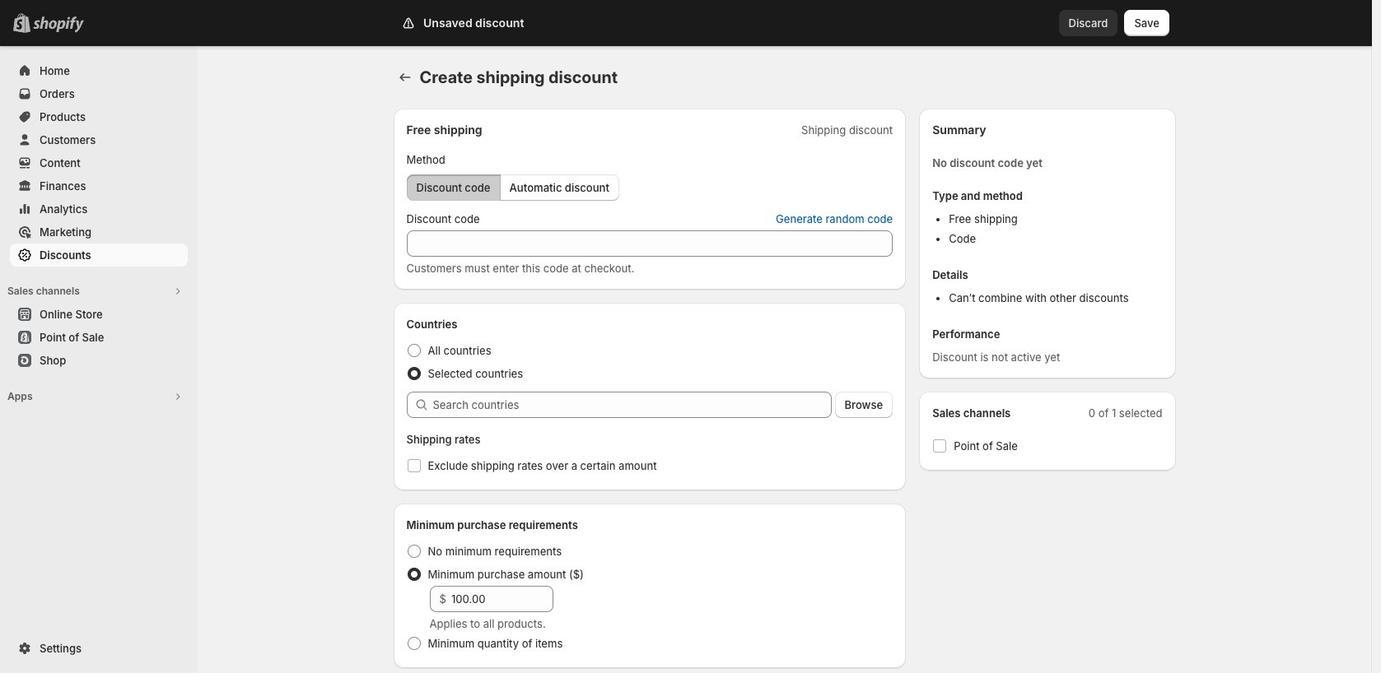 Task type: vqa. For each thing, say whether or not it's contained in the screenshot.
Shopify image
yes



Task type: describe. For each thing, give the bounding box(es) containing it.
0.00 text field
[[451, 587, 553, 613]]



Task type: locate. For each thing, give the bounding box(es) containing it.
shopify image
[[33, 16, 84, 33]]

None text field
[[407, 231, 893, 257]]

Search countries text field
[[433, 392, 832, 418]]



